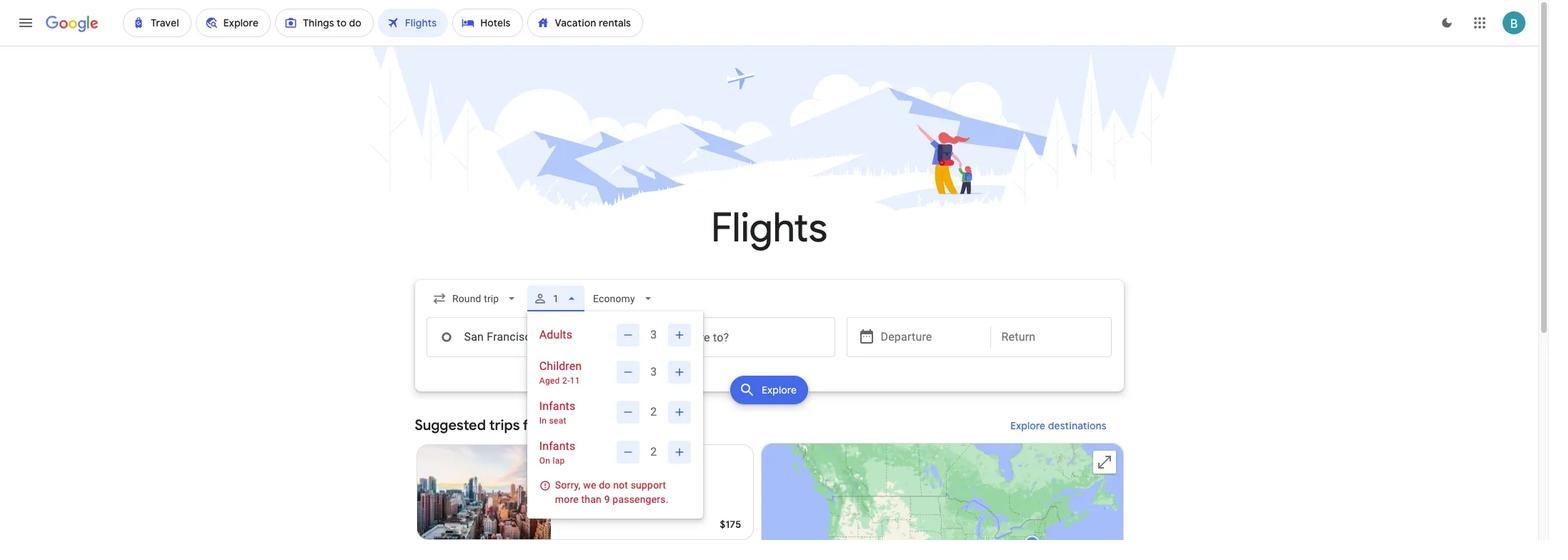 Task type: locate. For each thing, give the bounding box(es) containing it.
sorry,
[[555, 480, 581, 491]]

0 horizontal spatial explore
[[762, 384, 797, 397]]

175 US dollars text field
[[720, 518, 741, 531]]

flights
[[711, 203, 827, 254]]

46
[[637, 487, 649, 498]]

explore for explore
[[762, 384, 797, 397]]

in
[[539, 416, 547, 426]]

1 vertical spatial 3
[[650, 365, 657, 379]]

seat
[[549, 416, 567, 426]]

explore inside button
[[1010, 419, 1045, 432]]

than
[[581, 494, 602, 505]]

aged
[[539, 376, 560, 386]]

1 inside "suggested trips from san francisco" region
[[580, 487, 585, 498]]

2 for infants on lap
[[650, 445, 657, 459]]

explore button
[[730, 376, 808, 404]]

1 right frontier and spirit image
[[580, 487, 585, 498]]

explore inside button
[[762, 384, 797, 397]]

1 infants from the top
[[539, 399, 575, 413]]

infants
[[539, 399, 575, 413], [539, 439, 575, 453]]

1 3 from the top
[[650, 328, 657, 342]]

1 vertical spatial 1
[[580, 487, 585, 498]]

1 for 1 stop
[[580, 487, 585, 498]]

2 infants from the top
[[539, 439, 575, 453]]

explore destinations button
[[993, 409, 1124, 443]]

2-
[[562, 376, 570, 386]]

2
[[650, 405, 657, 419], [650, 445, 657, 459]]

2 3 from the top
[[650, 365, 657, 379]]

2 up support
[[650, 445, 657, 459]]

3 for adults
[[650, 328, 657, 342]]

1 2 from the top
[[650, 405, 657, 419]]

1
[[553, 293, 559, 304], [580, 487, 585, 498]]

0 vertical spatial 1
[[553, 293, 559, 304]]

infants up lap
[[539, 439, 575, 453]]

explore down where to? text field
[[762, 384, 797, 397]]

1 inside 1 popup button
[[553, 293, 559, 304]]

1 horizontal spatial 1
[[580, 487, 585, 498]]

explore destinations
[[1010, 419, 1107, 432]]

we
[[583, 480, 596, 491]]

sorry, we do not support more than 9 passengers.
[[555, 480, 669, 505]]

explore left destinations
[[1010, 419, 1045, 432]]

infants up seat
[[539, 399, 575, 413]]

0 vertical spatial 2
[[650, 405, 657, 419]]

Flight search field
[[403, 280, 1135, 519]]

1 horizontal spatial explore
[[1010, 419, 1045, 432]]

on
[[539, 456, 550, 466]]

1 vertical spatial 2
[[650, 445, 657, 459]]

0 vertical spatial infants
[[539, 399, 575, 413]]

stop
[[588, 487, 608, 498]]

1 vertical spatial infants
[[539, 439, 575, 453]]

0 horizontal spatial 1
[[553, 293, 559, 304]]

suggested trips from san francisco region
[[415, 409, 1124, 540]]

sorry, we do not support more than 9 passengers. alert
[[555, 480, 669, 505]]

number of passengers dialog
[[527, 312, 703, 519]]

1 vertical spatial explore
[[1010, 419, 1045, 432]]

infants in seat
[[539, 399, 575, 426]]

2 right francisco
[[650, 405, 657, 419]]

0 vertical spatial 3
[[650, 328, 657, 342]]

main menu image
[[17, 14, 34, 31]]

None field
[[426, 286, 524, 312], [587, 286, 661, 312], [426, 286, 524, 312], [587, 286, 661, 312]]

1 stop
[[580, 487, 608, 498]]

3
[[650, 328, 657, 342], [650, 365, 657, 379]]

trips
[[489, 417, 520, 434]]

 image
[[611, 485, 614, 500]]

2 2 from the top
[[650, 445, 657, 459]]

0 vertical spatial explore
[[762, 384, 797, 397]]

1 for 1
[[553, 293, 559, 304]]

1 up adults
[[553, 293, 559, 304]]

explore
[[762, 384, 797, 397], [1010, 419, 1045, 432]]



Task type: vqa. For each thing, say whether or not it's contained in the screenshot.
1 popup button
yes



Task type: describe. For each thing, give the bounding box(es) containing it.
san
[[558, 417, 582, 434]]

min
[[651, 487, 668, 498]]

york
[[589, 457, 613, 471]]

children
[[539, 359, 582, 373]]

more
[[555, 494, 579, 505]]

infants for infants in seat
[[539, 399, 575, 413]]

adults
[[539, 328, 572, 342]]

suggested
[[415, 417, 486, 434]]

1 button
[[527, 282, 584, 316]]

passengers.
[[613, 494, 669, 505]]

lap
[[553, 456, 565, 466]]

8
[[617, 487, 623, 498]]

change appearance image
[[1430, 6, 1464, 40]]

11
[[570, 376, 580, 386]]

do
[[599, 480, 611, 491]]

francisco
[[586, 417, 650, 434]]

 image inside "suggested trips from san francisco" region
[[611, 485, 614, 500]]

Departure text field
[[881, 318, 979, 357]]

not
[[613, 480, 628, 491]]

7 – 13
[[583, 472, 611, 484]]

Return text field
[[1002, 318, 1100, 357]]

3 for children
[[650, 365, 657, 379]]

suggested trips from san francisco
[[415, 417, 650, 434]]

hr
[[625, 487, 634, 498]]

Where to? text field
[[634, 317, 835, 357]]

$175
[[720, 518, 741, 531]]

explore for explore destinations
[[1010, 419, 1045, 432]]

infants for infants on lap
[[539, 439, 575, 453]]

children aged 2-11
[[539, 359, 582, 386]]

8 hr 46 min
[[617, 487, 668, 498]]

destinations
[[1048, 419, 1107, 432]]

support
[[631, 480, 666, 491]]

dec
[[563, 472, 580, 484]]

2 for infants in seat
[[650, 405, 657, 419]]

new york dec 7 – 13
[[563, 457, 613, 484]]

frontier and spirit image
[[563, 487, 574, 498]]

new
[[563, 457, 587, 471]]

9
[[604, 494, 610, 505]]

infants on lap
[[539, 439, 575, 466]]

from
[[523, 417, 555, 434]]



